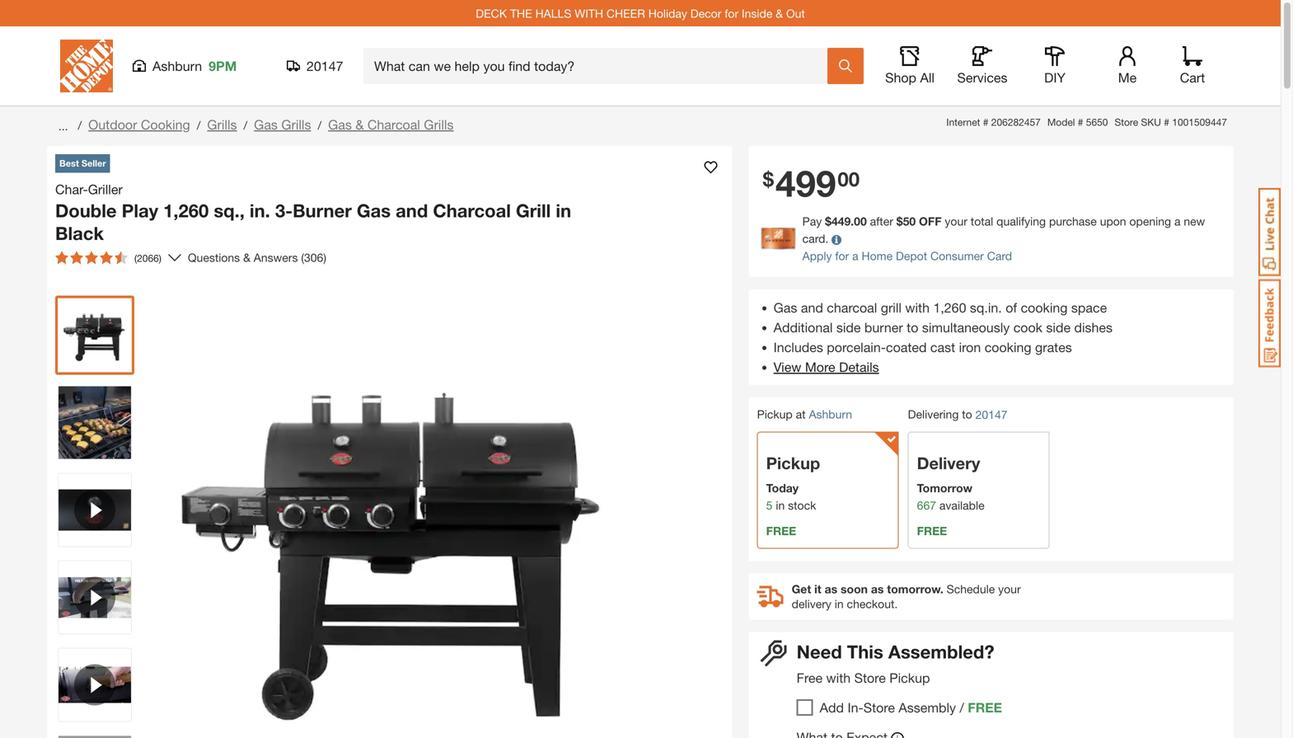 Task type: locate. For each thing, give the bounding box(es) containing it.
2 horizontal spatial grills
[[424, 117, 454, 132]]

1 horizontal spatial for
[[836, 249, 850, 263]]

charcoal inside ... / outdoor cooking / grills / gas grills / gas & charcoal grills
[[368, 117, 420, 132]]

free down 667
[[918, 524, 948, 538]]

2 side from the left
[[1047, 320, 1071, 335]]

2 horizontal spatial in
[[835, 597, 844, 611]]

in inside char-griller double play 1,260 sq., in. 3-burner gas and charcoal grill in black
[[556, 200, 572, 221]]

seller
[[82, 158, 106, 169]]

5
[[767, 498, 773, 512]]

0 horizontal spatial 20147
[[307, 58, 343, 74]]

cooking up the cook
[[1021, 300, 1068, 315]]

/ right gas grills link
[[318, 118, 322, 132]]

0 horizontal spatial charcoal
[[368, 117, 420, 132]]

2 vertical spatial store
[[864, 700, 896, 715]]

simultaneously
[[923, 320, 1010, 335]]

ashburn left 9pm
[[153, 58, 202, 74]]

0 horizontal spatial grills
[[207, 117, 237, 132]]

get
[[792, 582, 812, 596]]

with inside need this assembled? free with store pickup
[[827, 670, 851, 686]]

cart link
[[1175, 46, 1212, 86]]

your left total
[[945, 214, 968, 228]]

$ right after
[[897, 214, 904, 228]]

/ right grills link
[[244, 118, 248, 132]]

0 horizontal spatial #
[[984, 116, 989, 128]]

0 vertical spatial your
[[945, 214, 968, 228]]

0 horizontal spatial your
[[945, 214, 968, 228]]

as
[[825, 582, 838, 596], [872, 582, 884, 596]]

services button
[[957, 46, 1009, 86]]

5294506274001 image
[[59, 474, 131, 546]]

deck
[[476, 6, 507, 20]]

& right gas grills link
[[356, 117, 364, 132]]

opening
[[1130, 214, 1172, 228]]

1 vertical spatial 1,260
[[934, 300, 967, 315]]

sku
[[1142, 116, 1162, 128]]

1 horizontal spatial your
[[999, 582, 1022, 596]]

& left out
[[776, 6, 784, 20]]

1 # from the left
[[984, 116, 989, 128]]

9pm
[[209, 58, 237, 74]]

1 vertical spatial with
[[827, 670, 851, 686]]

at
[[796, 407, 806, 421]]

0 vertical spatial in
[[556, 200, 572, 221]]

0 vertical spatial 20147
[[307, 58, 343, 74]]

2 horizontal spatial free
[[968, 700, 1003, 715]]

0 horizontal spatial ashburn
[[153, 58, 202, 74]]

ashburn
[[153, 58, 202, 74], [809, 407, 853, 421]]

card.
[[803, 232, 829, 245]]

0 horizontal spatial with
[[827, 670, 851, 686]]

0 horizontal spatial in
[[556, 200, 572, 221]]

ashburn 9pm
[[153, 58, 237, 74]]

# right internet
[[984, 116, 989, 128]]

$ right "pay"
[[826, 214, 832, 228]]

schedule
[[947, 582, 996, 596]]

burner
[[293, 200, 352, 221]]

0 horizontal spatial side
[[837, 320, 861, 335]]

need this assembled? free with store pickup
[[797, 641, 995, 686]]

0 horizontal spatial free
[[767, 524, 797, 538]]

1 vertical spatial charcoal
[[433, 200, 511, 221]]

gas right burner
[[357, 200, 391, 221]]

internet # 206282457 model # 5650 store sku # 1001509447
[[947, 116, 1228, 128]]

free right assembly
[[968, 700, 1003, 715]]

pickup today 5 in stock
[[767, 453, 821, 512]]

1001509447
[[1173, 116, 1228, 128]]

add
[[820, 700, 845, 715]]

pay $ 449.00 after $ 50 off
[[803, 214, 942, 228]]

black
[[55, 222, 104, 244]]

pay
[[803, 214, 822, 228]]

20147 inside 'button'
[[307, 58, 343, 74]]

2 vertical spatial in
[[835, 597, 844, 611]]

free
[[767, 524, 797, 538], [918, 524, 948, 538], [968, 700, 1003, 715]]

1 horizontal spatial to
[[963, 407, 973, 421]]

pickup left at
[[758, 407, 793, 421]]

0 vertical spatial &
[[776, 6, 784, 20]]

to left 20147 link
[[963, 407, 973, 421]]

0 vertical spatial charcoal
[[368, 117, 420, 132]]

a left new
[[1175, 214, 1181, 228]]

in down soon
[[835, 597, 844, 611]]

20147 right delivering on the right of page
[[976, 408, 1008, 421]]

1 horizontal spatial 20147
[[976, 408, 1008, 421]]

1 vertical spatial &
[[356, 117, 364, 132]]

0 vertical spatial pickup
[[758, 407, 793, 421]]

1,260 up "simultaneously"
[[934, 300, 967, 315]]

00
[[838, 167, 860, 191]]

0 horizontal spatial as
[[825, 582, 838, 596]]

$
[[763, 167, 774, 191], [826, 214, 832, 228], [897, 214, 904, 228]]

delivery
[[792, 597, 832, 611]]

view
[[774, 359, 802, 375]]

with right grill
[[906, 300, 930, 315]]

get it as soon as tomorrow.
[[792, 582, 944, 596]]

out
[[787, 6, 806, 20]]

to up coated
[[907, 320, 919, 335]]

1 horizontal spatial charcoal
[[433, 200, 511, 221]]

this
[[848, 641, 884, 662]]

/
[[78, 118, 82, 132], [197, 118, 201, 132], [244, 118, 248, 132], [318, 118, 322, 132], [960, 700, 965, 715]]

a
[[1175, 214, 1181, 228], [853, 249, 859, 263]]

in inside pickup today 5 in stock
[[776, 498, 785, 512]]

in right grill
[[556, 200, 572, 221]]

3 grills from the left
[[424, 117, 454, 132]]

assembled?
[[889, 641, 995, 662]]

1 horizontal spatial 1,260
[[934, 300, 967, 315]]

1 horizontal spatial #
[[1079, 116, 1084, 128]]

cooking down the cook
[[985, 339, 1032, 355]]

1 vertical spatial a
[[853, 249, 859, 263]]

1 vertical spatial your
[[999, 582, 1022, 596]]

0 horizontal spatial a
[[853, 249, 859, 263]]

1 horizontal spatial &
[[356, 117, 364, 132]]

20147 up gas grills link
[[307, 58, 343, 74]]

your inside your total qualifying purchase upon opening a new card.
[[945, 214, 968, 228]]

2 horizontal spatial &
[[776, 6, 784, 20]]

1 grills from the left
[[207, 117, 237, 132]]

2 horizontal spatial #
[[1165, 116, 1170, 128]]

purchase
[[1050, 214, 1098, 228]]

with right free
[[827, 670, 851, 686]]

pickup up today
[[767, 453, 821, 473]]

for down info image
[[836, 249, 850, 263]]

0 vertical spatial and
[[396, 200, 428, 221]]

apply now image
[[762, 228, 803, 250]]

consumer
[[931, 249, 985, 263]]

1 vertical spatial ashburn
[[809, 407, 853, 421]]

gas inside char-griller double play 1,260 sq., in. 3-burner gas and charcoal grill in black
[[357, 200, 391, 221]]

0 horizontal spatial for
[[725, 6, 739, 20]]

stock
[[789, 498, 817, 512]]

for
[[725, 6, 739, 20], [836, 249, 850, 263]]

1 vertical spatial for
[[836, 249, 850, 263]]

store down this
[[855, 670, 886, 686]]

upon
[[1101, 214, 1127, 228]]

1 horizontal spatial and
[[801, 300, 824, 315]]

gas & charcoal grills link
[[328, 117, 454, 132]]

qualifying
[[997, 214, 1047, 228]]

available
[[940, 498, 985, 512]]

1 vertical spatial in
[[776, 498, 785, 512]]

holiday
[[649, 6, 688, 20]]

pickup up add in-store assembly / free
[[890, 670, 931, 686]]

$ left 499
[[763, 167, 774, 191]]

1 vertical spatial and
[[801, 300, 824, 315]]

deck the halls with cheer holiday decor for inside & out
[[476, 6, 806, 20]]

1 vertical spatial 20147
[[976, 408, 1008, 421]]

1 horizontal spatial grills
[[282, 117, 311, 132]]

as right 'it'
[[825, 582, 838, 596]]

449.00
[[832, 214, 867, 228]]

1,260 left sq., on the top of page
[[163, 200, 209, 221]]

1 horizontal spatial as
[[872, 582, 884, 596]]

3 # from the left
[[1165, 116, 1170, 128]]

& left answers
[[243, 251, 251, 264]]

pickup at ashburn
[[758, 407, 853, 421]]

as up checkout.
[[872, 582, 884, 596]]

1 vertical spatial store
[[855, 670, 886, 686]]

delivery tomorrow 667 available
[[918, 453, 985, 512]]

0 vertical spatial with
[[906, 300, 930, 315]]

view more details link
[[774, 359, 880, 375]]

(2066)
[[134, 252, 162, 264]]

to inside delivering to 20147
[[963, 407, 973, 421]]

in inside schedule your delivery in checkout.
[[835, 597, 844, 611]]

shop
[[886, 70, 917, 85]]

charcoal
[[368, 117, 420, 132], [433, 200, 511, 221]]

4.5 stars image
[[55, 251, 128, 264]]

1 horizontal spatial $
[[826, 214, 832, 228]]

store left sku
[[1115, 116, 1139, 128]]

grills
[[207, 117, 237, 132], [282, 117, 311, 132], [424, 117, 454, 132]]

depot
[[896, 249, 928, 263]]

free for delivery
[[918, 524, 948, 538]]

0 vertical spatial ashburn
[[153, 58, 202, 74]]

1 horizontal spatial a
[[1175, 214, 1181, 228]]

includes
[[774, 339, 824, 355]]

1 horizontal spatial in
[[776, 498, 785, 512]]

with inside gas and charcoal grill with 1,260 sq.in. of cooking space additional side burner to simultaneously cook side dishes includes porcelain-coated cast iron cooking grates view more details
[[906, 300, 930, 315]]

store down need this assembled? free with store pickup
[[864, 700, 896, 715]]

and inside gas and charcoal grill with 1,260 sq.in. of cooking space additional side burner to simultaneously cook side dishes includes porcelain-coated cast iron cooking grates view more details
[[801, 300, 824, 315]]

1 vertical spatial to
[[963, 407, 973, 421]]

side
[[837, 320, 861, 335], [1047, 320, 1071, 335]]

1 horizontal spatial side
[[1047, 320, 1071, 335]]

outdoor
[[88, 117, 137, 132]]

1 vertical spatial pickup
[[767, 453, 821, 473]]

your right schedule
[[999, 582, 1022, 596]]

free down "5"
[[767, 524, 797, 538]]

gas up additional
[[774, 300, 798, 315]]

space
[[1072, 300, 1108, 315]]

0 vertical spatial 1,260
[[163, 200, 209, 221]]

your
[[945, 214, 968, 228], [999, 582, 1022, 596]]

2 vertical spatial pickup
[[890, 670, 931, 686]]

1 horizontal spatial free
[[918, 524, 948, 538]]

char-griller link
[[55, 179, 129, 199]]

20147
[[307, 58, 343, 74], [976, 408, 1008, 421]]

gas right grills link
[[254, 117, 278, 132]]

the home depot logo image
[[60, 40, 113, 92]]

home
[[862, 249, 893, 263]]

# right sku
[[1165, 116, 1170, 128]]

0 vertical spatial for
[[725, 6, 739, 20]]

0 vertical spatial to
[[907, 320, 919, 335]]

with for assembled?
[[827, 670, 851, 686]]

side up grates
[[1047, 320, 1071, 335]]

0 vertical spatial a
[[1175, 214, 1181, 228]]

ashburn right at
[[809, 407, 853, 421]]

delivering to 20147
[[909, 407, 1008, 421]]

a left the home
[[853, 249, 859, 263]]

checkout.
[[847, 597, 898, 611]]

0 horizontal spatial and
[[396, 200, 428, 221]]

halls
[[536, 6, 572, 20]]

feedback link image
[[1259, 279, 1282, 368]]

in-
[[848, 700, 864, 715]]

/ right assembly
[[960, 700, 965, 715]]

grill
[[881, 300, 902, 315]]

today
[[767, 481, 799, 495]]

for left inside
[[725, 6, 739, 20]]

side down charcoal
[[837, 320, 861, 335]]

info image
[[832, 235, 842, 245]]

decor
[[691, 6, 722, 20]]

0 horizontal spatial &
[[243, 251, 251, 264]]

shop all button
[[884, 46, 937, 86]]

# left 5650
[[1079, 116, 1084, 128]]

0 horizontal spatial to
[[907, 320, 919, 335]]

1 horizontal spatial with
[[906, 300, 930, 315]]

0 horizontal spatial 1,260
[[163, 200, 209, 221]]

new
[[1185, 214, 1206, 228]]

1 side from the left
[[837, 320, 861, 335]]

diy button
[[1029, 46, 1082, 86]]

in right "5"
[[776, 498, 785, 512]]

0 horizontal spatial $
[[763, 167, 774, 191]]

1,260
[[163, 200, 209, 221], [934, 300, 967, 315]]

cart
[[1181, 70, 1206, 85]]

char-
[[55, 181, 88, 197]]



Task type: describe. For each thing, give the bounding box(es) containing it.
apply for a home depot consumer card
[[803, 249, 1013, 263]]

6309274944112 image
[[59, 649, 131, 721]]

charcoal inside char-griller double play 1,260 sq., in. 3-burner gas and charcoal grill in black
[[433, 200, 511, 221]]

0 vertical spatial cooking
[[1021, 300, 1068, 315]]

answers
[[254, 251, 298, 264]]

pickup for pickup at ashburn
[[758, 407, 793, 421]]

diy
[[1045, 70, 1066, 85]]

cheer
[[607, 6, 646, 20]]

50
[[904, 214, 916, 228]]

gas right gas grills link
[[328, 117, 352, 132]]

2 # from the left
[[1079, 116, 1084, 128]]

me button
[[1102, 46, 1155, 86]]

add in-store assembly / free
[[820, 700, 1003, 715]]

pickup for pickup today 5 in stock
[[767, 453, 821, 473]]

internet
[[947, 116, 981, 128]]

/ left grills link
[[197, 118, 201, 132]]

sq.,
[[214, 200, 245, 221]]

questions
[[188, 251, 240, 264]]

(2066) link
[[49, 245, 181, 271]]

pickup inside need this assembled? free with store pickup
[[890, 670, 931, 686]]

What can we help you find today? search field
[[374, 49, 827, 83]]

gas grills link
[[254, 117, 311, 132]]

(306)
[[301, 251, 327, 264]]

dishes
[[1075, 320, 1113, 335]]

6257560101001 image
[[59, 561, 131, 634]]

to inside gas and charcoal grill with 1,260 sq.in. of cooking space additional side burner to simultaneously cook side dishes includes porcelain-coated cast iron cooking grates view more details
[[907, 320, 919, 335]]

499
[[776, 161, 837, 204]]

in.
[[250, 200, 270, 221]]

/ right ...
[[78, 118, 82, 132]]

of
[[1006, 300, 1018, 315]]

porcelain-
[[827, 339, 887, 355]]

off
[[920, 214, 942, 228]]

20147 inside delivering to 20147
[[976, 408, 1008, 421]]

burner
[[865, 320, 904, 335]]

cook
[[1014, 320, 1043, 335]]

apply
[[803, 249, 833, 263]]

20147 link
[[976, 406, 1008, 423]]

best
[[59, 158, 79, 169]]

gas inside gas and charcoal grill with 1,260 sq.in. of cooking space additional side burner to simultaneously cook side dishes includes porcelain-coated cast iron cooking grates view more details
[[774, 300, 798, 315]]

your total qualifying purchase upon opening a new card.
[[803, 214, 1206, 245]]

inside
[[742, 6, 773, 20]]

char-griller double play 1,260 sq., in. 3-burner gas and charcoal grill in black
[[55, 181, 572, 244]]

charcoal
[[827, 300, 878, 315]]

& inside ... / outdoor cooking / grills / gas grills / gas & charcoal grills
[[356, 117, 364, 132]]

with for charcoal
[[906, 300, 930, 315]]

(2066) button
[[49, 245, 168, 271]]

in for pickup
[[776, 498, 785, 512]]

double
[[55, 200, 117, 221]]

$ inside $ 499 00
[[763, 167, 774, 191]]

assembly
[[899, 700, 957, 715]]

1,260 inside gas and charcoal grill with 1,260 sq.in. of cooking space additional side burner to simultaneously cook side dishes includes porcelain-coated cast iron cooking grates view more details
[[934, 300, 967, 315]]

soon
[[841, 582, 868, 596]]

delivering
[[909, 407, 959, 421]]

3-
[[275, 200, 293, 221]]

tomorrow.
[[888, 582, 944, 596]]

20147 button
[[287, 58, 344, 74]]

live chat image
[[1259, 188, 1282, 276]]

1 vertical spatial cooking
[[985, 339, 1032, 355]]

iron
[[960, 339, 982, 355]]

2 horizontal spatial $
[[897, 214, 904, 228]]

2 vertical spatial &
[[243, 251, 251, 264]]

tomorrow
[[918, 481, 973, 495]]

best seller
[[59, 158, 106, 169]]

char griller gas charcoal grills 5650 64.0 image
[[59, 299, 131, 372]]

card
[[988, 249, 1013, 263]]

2 as from the left
[[872, 582, 884, 596]]

apply for a home depot consumer card link
[[803, 249, 1013, 263]]

additional
[[774, 320, 833, 335]]

char griller gas charcoal grills 5650 e1.1 image
[[59, 386, 131, 459]]

$ 499 00
[[763, 161, 860, 204]]

with
[[575, 6, 604, 20]]

model
[[1048, 116, 1076, 128]]

total
[[971, 214, 994, 228]]

all
[[921, 70, 935, 85]]

your inside schedule your delivery in checkout.
[[999, 582, 1022, 596]]

grill
[[516, 200, 551, 221]]

delivery
[[918, 453, 981, 473]]

play
[[122, 200, 158, 221]]

1 as from the left
[[825, 582, 838, 596]]

1,260 inside char-griller double play 1,260 sq., in. 3-burner gas and charcoal grill in black
[[163, 200, 209, 221]]

667
[[918, 498, 937, 512]]

grills link
[[207, 117, 237, 132]]

gas and charcoal grill with 1,260 sq.in. of cooking space additional side burner to simultaneously cook side dishes includes porcelain-coated cast iron cooking grates view more details
[[774, 300, 1113, 375]]

206282457_s01 image
[[59, 736, 131, 738]]

schedule your delivery in checkout.
[[792, 582, 1022, 611]]

and inside char-griller double play 1,260 sq., in. 3-burner gas and charcoal grill in black
[[396, 200, 428, 221]]

1 horizontal spatial ashburn
[[809, 407, 853, 421]]

grates
[[1036, 339, 1073, 355]]

2 grills from the left
[[282, 117, 311, 132]]

5650
[[1087, 116, 1109, 128]]

coated
[[887, 339, 927, 355]]

0 vertical spatial store
[[1115, 116, 1139, 128]]

sq.in.
[[971, 300, 1003, 315]]

store inside need this assembled? free with store pickup
[[855, 670, 886, 686]]

free for pickup
[[767, 524, 797, 538]]

...
[[58, 119, 68, 133]]

services
[[958, 70, 1008, 85]]

the
[[510, 6, 533, 20]]

in for schedule
[[835, 597, 844, 611]]

a inside your total qualifying purchase upon opening a new card.
[[1175, 214, 1181, 228]]



Task type: vqa. For each thing, say whether or not it's contained in the screenshot.
( within "/box $ 199 . 98 Save $ 50 . 19 ( 25 %) Limit 20 per order"
no



